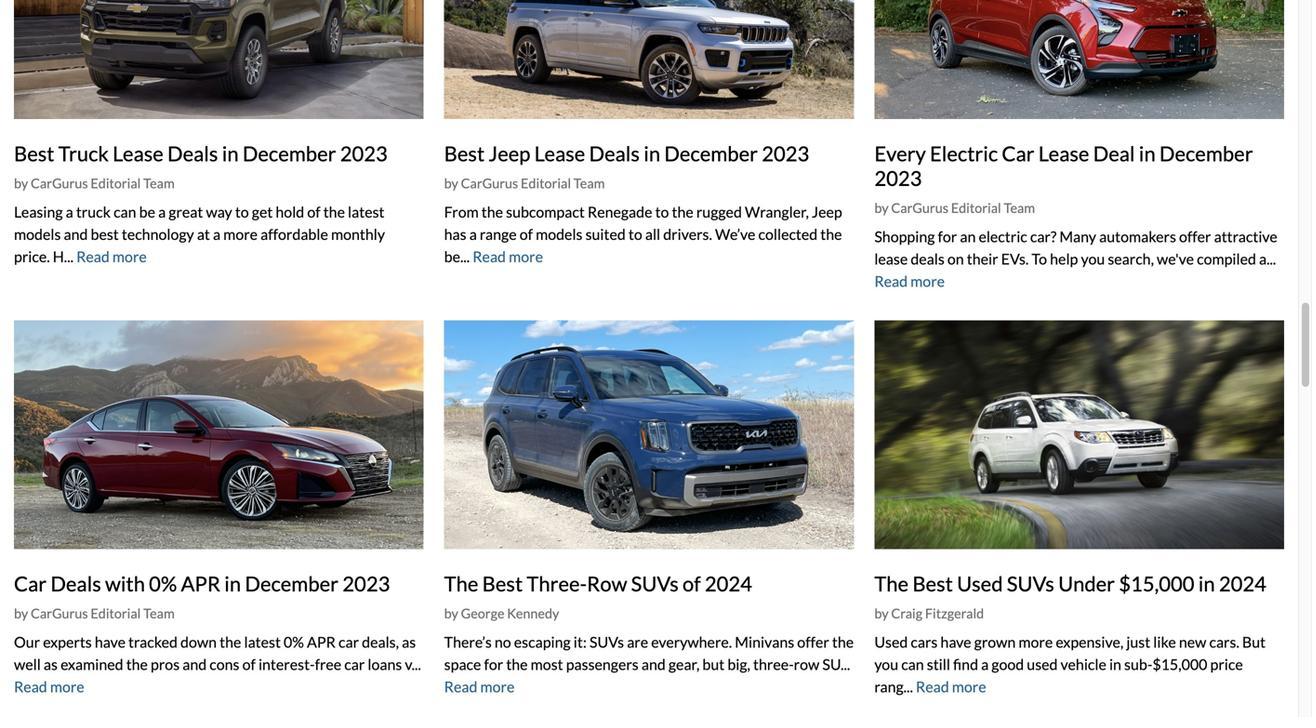 Task type: locate. For each thing, give the bounding box(es) containing it.
lease for jeep
[[534, 141, 585, 166]]

read more link down well
[[14, 678, 84, 696]]

hold
[[276, 203, 304, 221]]

december up the attractive
[[1160, 141, 1253, 166]]

read more link down deals in the right of the page
[[875, 272, 945, 290]]

2 models from the left
[[536, 225, 583, 243]]

1 vertical spatial car
[[14, 572, 47, 596]]

1 horizontal spatial for
[[938, 227, 957, 245]]

a...
[[1259, 250, 1276, 268]]

by cargurus editorial team for deals
[[14, 605, 175, 621]]

by
[[14, 175, 28, 191], [444, 175, 458, 191], [875, 200, 889, 216], [14, 605, 28, 621], [444, 605, 458, 621], [875, 605, 889, 621]]

more down space
[[480, 678, 515, 696]]

1 horizontal spatial used
[[957, 572, 1003, 596]]

car deals with 0% apr in december 2023 image
[[14, 320, 424, 549]]

0 horizontal spatial 2024
[[705, 572, 752, 596]]

best up from
[[444, 141, 485, 166]]

more inside there's no escaping it: suvs are everywhere. minivans offer the space for the most passengers and gear, but big, three-row su... read more
[[480, 678, 515, 696]]

the best used suvs under $15,000 in 2024 image
[[875, 320, 1284, 549]]

latest up monthly
[[348, 203, 385, 221]]

the down no
[[506, 655, 528, 673]]

used
[[957, 572, 1003, 596], [875, 633, 908, 651]]

suvs inside there's no escaping it: suvs are everywhere. minivans offer the space for the most passengers and gear, but big, three-row su... read more
[[590, 633, 624, 651]]

for left the an
[[938, 227, 957, 245]]

can inside used cars have grown more expensive, just like new cars. but you can still find a good used vehicle in sub-$15,000 price rang...
[[901, 655, 924, 673]]

december inside every electric car lease deal in december 2023
[[1160, 141, 1253, 166]]

read more down best
[[76, 247, 147, 266]]

2023 down every
[[875, 166, 922, 190]]

of right range on the top of the page
[[520, 225, 533, 243]]

0 vertical spatial apr
[[181, 572, 220, 596]]

car right free
[[344, 655, 365, 673]]

kennedy
[[507, 605, 559, 621]]

1 horizontal spatial deals
[[167, 141, 218, 166]]

to left get
[[235, 203, 249, 221]]

2 horizontal spatial deals
[[589, 141, 640, 166]]

1 horizontal spatial 2024
[[1219, 572, 1267, 596]]

row
[[794, 655, 820, 673]]

1 horizontal spatial to
[[629, 225, 642, 243]]

0% up the "interest-"
[[284, 633, 304, 651]]

by for best truck lease deals in december 2023
[[14, 175, 28, 191]]

car
[[339, 633, 359, 651], [344, 655, 365, 673]]

0 horizontal spatial models
[[14, 225, 61, 243]]

lease up subcompact
[[534, 141, 585, 166]]

more down examined
[[50, 678, 84, 696]]

of inside leasing a truck can be a great way to get hold of the latest models and best technology at a more affordable monthly price. h...
[[307, 203, 321, 221]]

1 vertical spatial latest
[[244, 633, 281, 651]]

used up fitzgerald
[[957, 572, 1003, 596]]

three-
[[753, 655, 794, 673]]

deals up great
[[167, 141, 218, 166]]

truck
[[76, 203, 111, 221]]

best truck lease deals in december 2023
[[14, 141, 388, 166]]

a
[[66, 203, 73, 221], [158, 203, 166, 221], [213, 225, 221, 243], [469, 225, 477, 243], [981, 655, 989, 673]]

models down subcompact
[[536, 225, 583, 243]]

0 horizontal spatial read more
[[76, 247, 147, 266]]

by cargurus editorial team for truck
[[14, 175, 175, 191]]

0 horizontal spatial used
[[875, 633, 908, 651]]

1 vertical spatial car
[[344, 655, 365, 673]]

every electric car lease deal in december 2023 link
[[875, 141, 1253, 190]]

0 vertical spatial you
[[1081, 250, 1105, 268]]

read more link down best
[[76, 247, 147, 266]]

by up leasing
[[14, 175, 28, 191]]

read down space
[[444, 678, 478, 696]]

december up rugged
[[664, 141, 758, 166]]

you up rang...
[[875, 655, 899, 673]]

1 horizontal spatial and
[[183, 655, 207, 673]]

suvs up passengers
[[590, 633, 624, 651]]

cars.
[[1210, 633, 1240, 651]]

editorial up truck
[[91, 175, 141, 191]]

of
[[307, 203, 321, 221], [520, 225, 533, 243], [683, 572, 701, 596], [242, 655, 256, 673]]

have inside our experts have tracked down the latest 0% apr car deals, as well as examined the pros and cons of interest-free car loans v... read more
[[95, 633, 126, 651]]

car
[[1002, 141, 1035, 166], [14, 572, 47, 596]]

and for leasing
[[64, 225, 88, 243]]

apr
[[181, 572, 220, 596], [307, 633, 336, 651]]

0 horizontal spatial deals
[[51, 572, 101, 596]]

$15,000 inside used cars have grown more expensive, just like new cars. but you can still find a good used vehicle in sub-$15,000 price rang...
[[1153, 655, 1208, 673]]

and down down
[[183, 655, 207, 673]]

a left truck
[[66, 203, 73, 221]]

0% right with on the left of page
[[149, 572, 177, 596]]

editorial for deals
[[91, 605, 141, 621]]

read more link down still
[[916, 678, 986, 696]]

1 vertical spatial 0%
[[284, 633, 304, 651]]

as up the v...
[[402, 633, 416, 651]]

read more for best
[[916, 678, 986, 696]]

have for find
[[941, 633, 972, 651]]

by cargurus editorial team for jeep
[[444, 175, 605, 191]]

1 horizontal spatial the
[[875, 572, 909, 596]]

more down best
[[112, 247, 147, 266]]

0 vertical spatial car
[[1002, 141, 1035, 166]]

deals up renegade
[[589, 141, 640, 166]]

models inside leasing a truck can be a great way to get hold of the latest models and best technology at a more affordable monthly price. h...
[[14, 225, 61, 243]]

for down no
[[484, 655, 503, 673]]

lease for truck
[[113, 141, 164, 166]]

1 horizontal spatial car
[[1002, 141, 1035, 166]]

0 horizontal spatial have
[[95, 633, 126, 651]]

free
[[315, 655, 342, 673]]

2 horizontal spatial lease
[[1039, 141, 1090, 166]]

editorial up the an
[[951, 200, 1001, 216]]

many
[[1060, 227, 1097, 245]]

2 2024 from the left
[[1219, 572, 1267, 596]]

in up way
[[222, 141, 239, 166]]

the inside leasing a truck can be a great way to get hold of the latest models and best technology at a more affordable monthly price. h...
[[323, 203, 345, 221]]

electric
[[979, 227, 1028, 245]]

models
[[14, 225, 61, 243], [536, 225, 583, 243]]

suvs right row
[[631, 572, 679, 596]]

offer inside shopping for an electric car? many automakers offer attractive lease deals on their evs. to help you search, we've compiled a... read more
[[1179, 227, 1211, 245]]

2023 up deals,
[[343, 572, 390, 596]]

1 lease from the left
[[113, 141, 164, 166]]

1 horizontal spatial offer
[[1179, 227, 1211, 245]]

by george kennedy
[[444, 605, 559, 621]]

0 vertical spatial latest
[[348, 203, 385, 221]]

read more for jeep
[[473, 247, 543, 266]]

car up free
[[339, 633, 359, 651]]

more up the used
[[1019, 633, 1053, 651]]

lease right truck
[[113, 141, 164, 166]]

1 horizontal spatial models
[[536, 225, 583, 243]]

george
[[461, 605, 505, 621]]

by cargurus editorial team
[[14, 175, 175, 191], [444, 175, 605, 191], [875, 200, 1035, 216], [14, 605, 175, 621]]

0 horizontal spatial the
[[444, 572, 478, 596]]

a right find on the right
[[981, 655, 989, 673]]

1 have from the left
[[95, 633, 126, 651]]

0 horizontal spatial offer
[[797, 633, 829, 651]]

cargurus up leasing
[[31, 175, 88, 191]]

best truck lease deals in december 2023 image
[[14, 0, 424, 119]]

1 vertical spatial apr
[[307, 633, 336, 651]]

technology
[[122, 225, 194, 243]]

0 vertical spatial can
[[114, 203, 136, 221]]

1 vertical spatial for
[[484, 655, 503, 673]]

3 lease from the left
[[1039, 141, 1090, 166]]

read more link for the best three-row suvs of 2024
[[444, 678, 515, 696]]

used down 'craig'
[[875, 633, 908, 651]]

there's no escaping it: suvs are everywhere. minivans offer the space for the most passengers and gear, but big, three-row su... read more
[[444, 633, 854, 696]]

apr up down
[[181, 572, 220, 596]]

offer up row
[[797, 633, 829, 651]]

everywhere.
[[651, 633, 732, 651]]

december
[[243, 141, 336, 166], [664, 141, 758, 166], [1160, 141, 1253, 166], [245, 572, 339, 596]]

in
[[222, 141, 239, 166], [644, 141, 660, 166], [1139, 141, 1156, 166], [224, 572, 241, 596], [1199, 572, 1215, 596], [1110, 655, 1122, 673]]

read more
[[76, 247, 147, 266], [473, 247, 543, 266], [916, 678, 986, 696]]

read inside our experts have tracked down the latest 0% apr car deals, as well as examined the pros and cons of interest-free car loans v... read more
[[14, 678, 47, 696]]

cargurus for electric
[[891, 200, 949, 216]]

lease inside every electric car lease deal in december 2023
[[1039, 141, 1090, 166]]

can inside leasing a truck can be a great way to get hold of the latest models and best technology at a more affordable monthly price. h...
[[114, 203, 136, 221]]

the down tracked
[[126, 655, 148, 673]]

by cargurus editorial team for electric
[[875, 200, 1035, 216]]

1 vertical spatial offer
[[797, 633, 829, 651]]

team
[[143, 175, 175, 191], [574, 175, 605, 191], [1004, 200, 1035, 216], [143, 605, 175, 621]]

2 lease from the left
[[534, 141, 585, 166]]

0 vertical spatial car
[[339, 633, 359, 651]]

automakers
[[1099, 227, 1176, 245]]

compiled
[[1197, 250, 1257, 268]]

read more down range on the top of the page
[[473, 247, 543, 266]]

0 horizontal spatial suvs
[[590, 633, 624, 651]]

2 have from the left
[[941, 633, 972, 651]]

deals,
[[362, 633, 399, 651]]

0 horizontal spatial lease
[[113, 141, 164, 166]]

2023
[[340, 141, 388, 166], [762, 141, 809, 166], [875, 166, 922, 190], [343, 572, 390, 596]]

cargurus
[[31, 175, 88, 191], [461, 175, 518, 191], [891, 200, 949, 216], [31, 605, 88, 621]]

you down many
[[1081, 250, 1105, 268]]

row
[[587, 572, 627, 596]]

read more link down range on the top of the page
[[473, 247, 543, 266]]

wrangler,
[[745, 203, 809, 221]]

0 horizontal spatial you
[[875, 655, 899, 673]]

to
[[1032, 250, 1047, 268]]

down
[[180, 633, 217, 651]]

can down cars
[[901, 655, 924, 673]]

by cargurus editorial team up 'experts'
[[14, 605, 175, 621]]

to left all
[[629, 225, 642, 243]]

1 horizontal spatial lease
[[534, 141, 585, 166]]

rugged
[[697, 203, 742, 221]]

find
[[953, 655, 978, 673]]

1 horizontal spatial apr
[[307, 633, 336, 651]]

team up renegade
[[574, 175, 605, 191]]

1 horizontal spatial latest
[[348, 203, 385, 221]]

1 horizontal spatial can
[[901, 655, 924, 673]]

1 horizontal spatial jeep
[[812, 203, 842, 221]]

three-
[[527, 572, 587, 596]]

price.
[[14, 247, 50, 266]]

craig
[[891, 605, 923, 621]]

0 horizontal spatial 0%
[[149, 572, 177, 596]]

to
[[235, 203, 249, 221], [655, 203, 669, 221], [629, 225, 642, 243]]

team for electric
[[1004, 200, 1035, 216]]

read more link for every electric car lease deal in december 2023
[[875, 272, 945, 290]]

and for there's
[[642, 655, 666, 673]]

suvs
[[631, 572, 679, 596], [1007, 572, 1055, 596], [590, 633, 624, 651]]

0 vertical spatial for
[[938, 227, 957, 245]]

deal
[[1093, 141, 1135, 166]]

1 models from the left
[[14, 225, 61, 243]]

2 horizontal spatial read more
[[916, 678, 986, 696]]

read more link
[[76, 247, 147, 266], [473, 247, 543, 266], [875, 272, 945, 290], [14, 678, 84, 696], [444, 678, 515, 696], [916, 678, 986, 696]]

0 horizontal spatial as
[[44, 655, 58, 673]]

in right the deal
[[1139, 141, 1156, 166]]

jeep inside the from the subcompact renegade to the rugged wrangler, jeep has a range of models suited to all drivers. we've collected the be...
[[812, 203, 842, 221]]

0 horizontal spatial for
[[484, 655, 503, 673]]

0 horizontal spatial can
[[114, 203, 136, 221]]

car deals with 0% apr in december 2023 link
[[14, 572, 390, 596]]

2 the from the left
[[875, 572, 909, 596]]

team up electric
[[1004, 200, 1035, 216]]

editorial for jeep
[[521, 175, 571, 191]]

rang...
[[875, 678, 913, 696]]

read down best
[[76, 247, 110, 266]]

more down deals in the right of the page
[[911, 272, 945, 290]]

the up monthly
[[323, 203, 345, 221]]

the up george
[[444, 572, 478, 596]]

1 horizontal spatial read more
[[473, 247, 543, 266]]

cargurus up 'experts'
[[31, 605, 88, 621]]

of right cons on the bottom of the page
[[242, 655, 256, 673]]

and up h...
[[64, 225, 88, 243]]

0 horizontal spatial and
[[64, 225, 88, 243]]

1 vertical spatial used
[[875, 633, 908, 651]]

1 horizontal spatial suvs
[[631, 572, 679, 596]]

1 horizontal spatial you
[[1081, 250, 1105, 268]]

1 vertical spatial jeep
[[812, 203, 842, 221]]

by up from
[[444, 175, 458, 191]]

have
[[95, 633, 126, 651], [941, 633, 972, 651]]

and down "are" at bottom
[[642, 655, 666, 673]]

of inside the from the subcompact renegade to the rugged wrangler, jeep has a range of models suited to all drivers. we've collected the be...
[[520, 225, 533, 243]]

has
[[444, 225, 467, 243]]

jeep up collected
[[812, 203, 842, 221]]

as right well
[[44, 655, 58, 673]]

0 horizontal spatial jeep
[[489, 141, 531, 166]]

car up our
[[14, 572, 47, 596]]

0 horizontal spatial to
[[235, 203, 249, 221]]

an
[[960, 227, 976, 245]]

read
[[76, 247, 110, 266], [473, 247, 506, 266], [875, 272, 908, 290], [14, 678, 47, 696], [444, 678, 478, 696], [916, 678, 949, 696]]

and inside there's no escaping it: suvs are everywhere. minivans offer the space for the most passengers and gear, but big, three-row su... read more
[[642, 655, 666, 673]]

0 horizontal spatial latest
[[244, 633, 281, 651]]

deals for truck
[[167, 141, 218, 166]]

suvs left under
[[1007, 572, 1055, 596]]

team up 'be'
[[143, 175, 175, 191]]

latest
[[348, 203, 385, 221], [244, 633, 281, 651]]

and inside our experts have tracked down the latest 0% apr car deals, as well as examined the pros and cons of interest-free car loans v... read more
[[183, 655, 207, 673]]

great
[[169, 203, 203, 221]]

1 horizontal spatial as
[[402, 633, 416, 651]]

jeep
[[489, 141, 531, 166], [812, 203, 842, 221]]

1 horizontal spatial have
[[941, 633, 972, 651]]

in left sub-
[[1110, 655, 1122, 673]]

and inside leasing a truck can be a great way to get hold of the latest models and best technology at a more affordable monthly price. h...
[[64, 225, 88, 243]]

1 vertical spatial you
[[875, 655, 899, 673]]

latest up the "interest-"
[[244, 633, 281, 651]]

more
[[223, 225, 258, 243], [112, 247, 147, 266], [509, 247, 543, 266], [911, 272, 945, 290], [1019, 633, 1053, 651], [50, 678, 84, 696], [480, 678, 515, 696], [952, 678, 986, 696]]

december up hold
[[243, 141, 336, 166]]

editorial for truck
[[91, 175, 141, 191]]

interest-
[[259, 655, 315, 673]]

2024 up but at the bottom right
[[1219, 572, 1267, 596]]

have up find on the right
[[941, 633, 972, 651]]

gear,
[[669, 655, 700, 673]]

$15,000 down new at bottom right
[[1153, 655, 1208, 673]]

experts
[[43, 633, 92, 651]]

every
[[875, 141, 926, 166]]

by left george
[[444, 605, 458, 621]]

apr up free
[[307, 633, 336, 651]]

best
[[14, 141, 54, 166], [444, 141, 485, 166], [482, 572, 523, 596], [913, 572, 953, 596]]

have inside used cars have grown more expensive, just like new cars. but you can still find a good used vehicle in sub-$15,000 price rang...
[[941, 633, 972, 651]]

read more link down space
[[444, 678, 515, 696]]

more inside used cars have grown more expensive, just like new cars. but you can still find a good used vehicle in sub-$15,000 price rang...
[[1019, 633, 1053, 651]]

in up renegade
[[644, 141, 660, 166]]

it:
[[574, 633, 587, 651]]

and
[[64, 225, 88, 243], [183, 655, 207, 673], [642, 655, 666, 673]]

there's
[[444, 633, 492, 651]]

from
[[444, 203, 479, 221]]

the
[[444, 572, 478, 596], [875, 572, 909, 596]]

by cargurus editorial team up truck
[[14, 175, 175, 191]]

1 the from the left
[[444, 572, 478, 596]]

1 horizontal spatial 0%
[[284, 633, 304, 651]]

lease
[[875, 250, 908, 268]]

2 horizontal spatial and
[[642, 655, 666, 673]]

0 vertical spatial offer
[[1179, 227, 1211, 245]]

suvs for the best three-row suvs of 2024
[[631, 572, 679, 596]]

1 vertical spatial $15,000
[[1153, 655, 1208, 673]]

$15,000
[[1119, 572, 1195, 596], [1153, 655, 1208, 673]]

1 vertical spatial can
[[901, 655, 924, 673]]

the up range on the top of the page
[[482, 203, 503, 221]]

0 vertical spatial as
[[402, 633, 416, 651]]

2 horizontal spatial suvs
[[1007, 572, 1055, 596]]

su...
[[823, 655, 850, 673]]

evs.
[[1001, 250, 1029, 268]]

car inside every electric car lease deal in december 2023
[[1002, 141, 1035, 166]]

examined
[[61, 655, 123, 673]]

by cargurus editorial team up the an
[[875, 200, 1035, 216]]

models down leasing
[[14, 225, 61, 243]]

cargurus for truck
[[31, 175, 88, 191]]

read inside shopping for an electric car? many automakers offer attractive lease deals on their evs. to help you search, we've compiled a... read more
[[875, 272, 908, 290]]

1 vertical spatial as
[[44, 655, 58, 673]]

the up 'craig'
[[875, 572, 909, 596]]

by cargurus editorial team up subcompact
[[444, 175, 605, 191]]

can
[[114, 203, 136, 221], [901, 655, 924, 673]]



Task type: vqa. For each thing, say whether or not it's contained in the screenshot.
GREAT DEAL to the left
no



Task type: describe. For each thing, give the bounding box(es) containing it.
best truck lease deals in december 2023 link
[[14, 141, 388, 166]]

like
[[1154, 633, 1176, 651]]

2023 up monthly
[[340, 141, 388, 166]]

collected
[[758, 225, 818, 243]]

0% inside our experts have tracked down the latest 0% apr car deals, as well as examined the pros and cons of interest-free car loans v... read more
[[284, 633, 304, 651]]

of up everywhere.
[[683, 572, 701, 596]]

from the subcompact renegade to the rugged wrangler, jeep has a range of models suited to all drivers. we've collected the be...
[[444, 203, 842, 266]]

read more for truck
[[76, 247, 147, 266]]

subcompact
[[506, 203, 585, 221]]

0 vertical spatial jeep
[[489, 141, 531, 166]]

of inside our experts have tracked down the latest 0% apr car deals, as well as examined the pros and cons of interest-free car loans v... read more
[[242, 655, 256, 673]]

for inside there's no escaping it: suvs are everywhere. minivans offer the space for the most passengers and gear, but big, three-row su... read more
[[484, 655, 503, 673]]

team for truck
[[143, 175, 175, 191]]

read more link for the best used suvs under $15,000 in 2024
[[916, 678, 986, 696]]

under
[[1058, 572, 1115, 596]]

passengers
[[566, 655, 639, 673]]

at
[[197, 225, 210, 243]]

get
[[252, 203, 273, 221]]

attractive
[[1214, 227, 1278, 245]]

more inside leasing a truck can be a great way to get hold of the latest models and best technology at a more affordable monthly price. h...
[[223, 225, 258, 243]]

used cars have grown more expensive, just like new cars. but you can still find a good used vehicle in sub-$15,000 price rang...
[[875, 633, 1266, 696]]

best up "by george kennedy"
[[482, 572, 523, 596]]

cars
[[911, 633, 938, 651]]

in up cons on the bottom of the page
[[224, 572, 241, 596]]

we've
[[1157, 250, 1194, 268]]

help
[[1050, 250, 1078, 268]]

in inside used cars have grown more expensive, just like new cars. but you can still find a good used vehicle in sub-$15,000 price rang...
[[1110, 655, 1122, 673]]

escaping
[[514, 633, 571, 651]]

editorial for electric
[[951, 200, 1001, 216]]

suvs for there's no escaping it: suvs are everywhere. minivans offer the space for the most passengers and gear, but big, three-row su... read more
[[590, 633, 624, 651]]

by for the best used suvs under $15,000 in 2024
[[875, 605, 889, 621]]

cons
[[210, 655, 239, 673]]

grown
[[974, 633, 1016, 651]]

are
[[627, 633, 648, 651]]

expensive,
[[1056, 633, 1124, 651]]

monthly
[[331, 225, 385, 243]]

cargurus for jeep
[[461, 175, 518, 191]]

all
[[645, 225, 660, 243]]

by for every electric car lease deal in december 2023
[[875, 200, 889, 216]]

loans
[[368, 655, 402, 673]]

by craig fitzgerald
[[875, 605, 984, 621]]

by for car deals with 0% apr in december 2023
[[14, 605, 28, 621]]

deals for jeep
[[589, 141, 640, 166]]

a inside used cars have grown more expensive, just like new cars. but you can still find a good used vehicle in sub-$15,000 price rang...
[[981, 655, 989, 673]]

suited
[[586, 225, 626, 243]]

with
[[105, 572, 145, 596]]

but
[[1243, 633, 1266, 651]]

well
[[14, 655, 41, 673]]

models inside the from the subcompact renegade to the rugged wrangler, jeep has a range of models suited to all drivers. we've collected the be...
[[536, 225, 583, 243]]

the right collected
[[821, 225, 842, 243]]

a right 'be'
[[158, 203, 166, 221]]

best jeep lease deals in december 2023 image
[[444, 0, 854, 119]]

best jeep lease deals in december 2023
[[444, 141, 809, 166]]

best up by craig fitzgerald
[[913, 572, 953, 596]]

price
[[1211, 655, 1243, 673]]

the best three-row suvs of 2024
[[444, 572, 752, 596]]

every electric car lease deal in december 2023 image
[[875, 0, 1284, 119]]

cargurus for deals
[[31, 605, 88, 621]]

car?
[[1030, 227, 1057, 245]]

our experts have tracked down the latest 0% apr car deals, as well as examined the pros and cons of interest-free car loans v... read more
[[14, 633, 421, 696]]

electric
[[930, 141, 998, 166]]

pros
[[151, 655, 180, 673]]

vehicle
[[1061, 655, 1107, 673]]

but
[[703, 655, 725, 673]]

latest inside leasing a truck can be a great way to get hold of the latest models and best technology at a more affordable monthly price. h...
[[348, 203, 385, 221]]

offer inside there's no escaping it: suvs are everywhere. minivans offer the space for the most passengers and gear, but big, three-row su... read more
[[797, 633, 829, 651]]

good
[[992, 655, 1024, 673]]

big,
[[728, 655, 751, 673]]

a inside the from the subcompact renegade to the rugged wrangler, jeep has a range of models suited to all drivers. we've collected the be...
[[469, 225, 477, 243]]

team for jeep
[[574, 175, 605, 191]]

0 horizontal spatial car
[[14, 572, 47, 596]]

used
[[1027, 655, 1058, 673]]

the best three-row suvs of 2024 link
[[444, 572, 752, 596]]

more down find on the right
[[952, 678, 986, 696]]

new
[[1179, 633, 1207, 651]]

on
[[948, 250, 964, 268]]

you inside used cars have grown more expensive, just like new cars. but you can still find a good used vehicle in sub-$15,000 price rang...
[[875, 655, 899, 673]]

shopping for an electric car? many automakers offer attractive lease deals on their evs. to help you search, we've compiled a... read more
[[875, 227, 1278, 290]]

have for examined
[[95, 633, 126, 651]]

the for the best three-row suvs of 2024
[[444, 572, 478, 596]]

read more link for best truck lease deals in december 2023
[[76, 247, 147, 266]]

more down range on the top of the page
[[509, 247, 543, 266]]

read more link for car deals with 0% apr in december 2023
[[14, 678, 84, 696]]

2 horizontal spatial to
[[655, 203, 669, 221]]

more inside shopping for an electric car? many automakers offer attractive lease deals on their evs. to help you search, we've compiled a... read more
[[911, 272, 945, 290]]

search,
[[1108, 250, 1154, 268]]

deals
[[911, 250, 945, 268]]

most
[[531, 655, 563, 673]]

0 vertical spatial 0%
[[149, 572, 177, 596]]

the for the best used suvs under $15,000 in 2024
[[875, 572, 909, 596]]

their
[[967, 250, 999, 268]]

the best three-row suvs of 2024 image
[[444, 320, 854, 549]]

tracked
[[128, 633, 178, 651]]

more inside our experts have tracked down the latest 0% apr car deals, as well as examined the pros and cons of interest-free car loans v... read more
[[50, 678, 84, 696]]

1 2024 from the left
[[705, 572, 752, 596]]

0 horizontal spatial apr
[[181, 572, 220, 596]]

in inside every electric car lease deal in december 2023
[[1139, 141, 1156, 166]]

read down range on the top of the page
[[473, 247, 506, 266]]

space
[[444, 655, 481, 673]]

a right at
[[213, 225, 221, 243]]

by for the best three-row suvs of 2024
[[444, 605, 458, 621]]

to inside leasing a truck can be a great way to get hold of the latest models and best technology at a more affordable monthly price. h...
[[235, 203, 249, 221]]

the up cons on the bottom of the page
[[220, 633, 241, 651]]

0 vertical spatial used
[[957, 572, 1003, 596]]

car deals with 0% apr in december 2023
[[14, 572, 390, 596]]

best jeep lease deals in december 2023 link
[[444, 141, 809, 166]]

in up new at bottom right
[[1199, 572, 1215, 596]]

by for best jeep lease deals in december 2023
[[444, 175, 458, 191]]

v...
[[405, 655, 421, 673]]

read inside there's no escaping it: suvs are everywhere. minivans offer the space for the most passengers and gear, but big, three-row su... read more
[[444, 678, 478, 696]]

the best used suvs under $15,000 in 2024
[[875, 572, 1267, 596]]

team for deals
[[143, 605, 175, 621]]

truck
[[58, 141, 109, 166]]

for inside shopping for an electric car? many automakers offer attractive lease deals on their evs. to help you search, we've compiled a... read more
[[938, 227, 957, 245]]

read more link for best jeep lease deals in december 2023
[[473, 247, 543, 266]]

just
[[1127, 633, 1151, 651]]

still
[[927, 655, 951, 673]]

we've
[[715, 225, 756, 243]]

read down still
[[916, 678, 949, 696]]

used inside used cars have grown more expensive, just like new cars. but you can still find a good used vehicle in sub-$15,000 price rang...
[[875, 633, 908, 651]]

the best used suvs under $15,000 in 2024 link
[[875, 572, 1267, 596]]

sub-
[[1125, 655, 1153, 673]]

the up drivers.
[[672, 203, 694, 221]]

range
[[480, 225, 517, 243]]

2023 up wrangler,
[[762, 141, 809, 166]]

be
[[139, 203, 155, 221]]

you inside shopping for an electric car? many automakers offer attractive lease deals on their evs. to help you search, we've compiled a... read more
[[1081, 250, 1105, 268]]

way
[[206, 203, 232, 221]]

be...
[[444, 247, 470, 266]]

2023 inside every electric car lease deal in december 2023
[[875, 166, 922, 190]]

latest inside our experts have tracked down the latest 0% apr car deals, as well as examined the pros and cons of interest-free car loans v... read more
[[244, 633, 281, 651]]

december up the "interest-"
[[245, 572, 339, 596]]

every electric car lease deal in december 2023
[[875, 141, 1253, 190]]

drivers.
[[663, 225, 712, 243]]

0 vertical spatial $15,000
[[1119, 572, 1195, 596]]

best left truck
[[14, 141, 54, 166]]

apr inside our experts have tracked down the latest 0% apr car deals, as well as examined the pros and cons of interest-free car loans v... read more
[[307, 633, 336, 651]]

no
[[495, 633, 511, 651]]

the up su...
[[832, 633, 854, 651]]

our
[[14, 633, 40, 651]]



